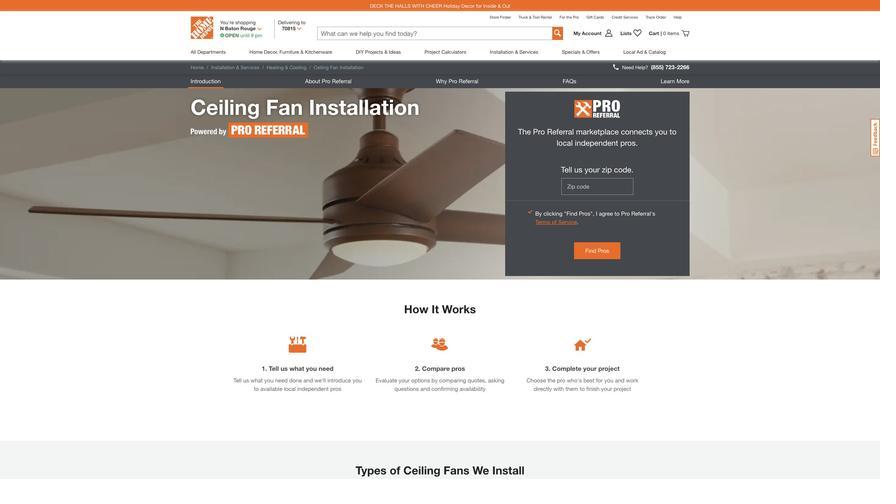 Task type: describe. For each thing, give the bounding box(es) containing it.
project calculators
[[425, 49, 467, 55]]

it
[[432, 303, 439, 316]]

holiday
[[444, 3, 460, 9]]

and inside tell us what you need done and we'll introduce you to available local independent pros
[[304, 377, 313, 384]]

the pro referral marketplace connects you to local independent pros.
[[519, 127, 677, 148]]

diy projects & ideas
[[356, 49, 401, 55]]

deck
[[370, 3, 384, 9]]

specials
[[562, 49, 581, 55]]

halls
[[396, 3, 411, 9]]

find independent local pros
[[559, 101, 665, 110]]

heating
[[267, 64, 284, 70]]

pro for the pro referral marketplace connects you to local independent pros.
[[534, 127, 545, 136]]

the home depot logo link
[[191, 17, 213, 40]]

truck
[[519, 15, 529, 19]]

the home depot image
[[191, 17, 213, 39]]

evaluate your options by comparing quotes, asking questions and confirming availability
[[376, 377, 505, 392]]

(855)
[[652, 64, 664, 70]]

local for the pro referral marketplace connects you to local independent pros.
[[557, 139, 573, 148]]

find for find pros
[[586, 248, 597, 254]]

directly
[[534, 386, 553, 392]]

independent
[[577, 101, 623, 110]]

referral for about
[[332, 78, 352, 84]]

3.
[[546, 365, 551, 373]]

terms
[[536, 219, 551, 225]]

tell for your
[[562, 165, 573, 174]]

compare pros image
[[432, 336, 449, 354]]

faqs
[[563, 78, 577, 84]]

by clicking "find pros", i agree to pro referral's terms of service .
[[536, 210, 656, 225]]

0
[[664, 30, 667, 36]]

diy projects & ideas link
[[356, 44, 401, 60]]

complete
[[553, 365, 582, 373]]

2 / from the left
[[262, 64, 264, 70]]

track order link
[[646, 15, 667, 19]]

open until 9 pm
[[225, 32, 262, 38]]

home / installation & services / heating & cooling / ceiling fan installation
[[191, 64, 364, 70]]

project calculators link
[[425, 44, 467, 60]]

1 vertical spatial tell
[[269, 365, 279, 373]]

local for good news! we've matched you to qualified local pros.
[[667, 129, 683, 138]]

work
[[627, 377, 639, 384]]

independent inside the pro referral marketplace connects you to local independent pros.
[[576, 139, 619, 148]]

your inside choose the pro who's best for you and work directly with them to finish your project
[[602, 386, 613, 392]]

pros",
[[580, 210, 595, 217]]

us for your
[[575, 165, 583, 174]]

projects
[[366, 49, 383, 55]]

you're
[[220, 19, 234, 25]]

tell for what
[[234, 377, 242, 384]]

home decor, furniture & kitchenware link
[[250, 44, 332, 60]]

and inside choose the pro who's best for you and work directly with them to finish your project
[[616, 377, 625, 384]]

feedback link image
[[871, 119, 881, 157]]

cart
[[650, 30, 660, 36]]

0 vertical spatial what
[[290, 365, 305, 373]]

track
[[646, 15, 656, 19]]

store finder
[[490, 15, 511, 19]]

referral for the
[[548, 127, 575, 136]]

you up available
[[265, 377, 274, 384]]

asking
[[489, 377, 505, 384]]

rental
[[541, 15, 552, 19]]

you inside the pro referral marketplace connects you to local independent pros.
[[655, 127, 668, 136]]

1 horizontal spatial need
[[319, 365, 334, 373]]

pros. inside the pro referral marketplace connects you to local independent pros.
[[621, 139, 638, 148]]

departments
[[198, 49, 226, 55]]

3 / from the left
[[310, 64, 311, 70]]

0 vertical spatial zip
[[602, 165, 613, 174]]

home link
[[191, 64, 204, 70]]

pm
[[255, 32, 262, 38]]

for inside choose the pro who's best for you and work directly with them to finish your project
[[597, 377, 603, 384]]

ceiling fan installation link
[[314, 64, 364, 70]]

pros inside tell us what you need done and we'll introduce you to available local independent pros
[[331, 386, 342, 392]]

pros inside button
[[598, 248, 610, 254]]

change
[[577, 240, 596, 247]]

installation inside installation & services link
[[490, 49, 514, 55]]

find pros
[[586, 248, 610, 254]]

how it works
[[405, 303, 476, 316]]

us for what
[[243, 377, 249, 384]]

for
[[560, 15, 566, 19]]

0 vertical spatial services
[[624, 15, 639, 19]]

compare
[[422, 365, 450, 373]]

1 horizontal spatial pros
[[452, 365, 465, 373]]

inside
[[484, 3, 497, 9]]

n baton rouge
[[220, 25, 256, 31]]

introduction
[[191, 78, 221, 84]]

you inside good news! we've matched you to qualified local pros.
[[612, 129, 625, 138]]

submit search image
[[554, 30, 561, 37]]

items
[[668, 30, 680, 36]]

introduce
[[328, 377, 351, 384]]

service
[[559, 219, 578, 225]]

evaluate
[[376, 377, 397, 384]]

we
[[473, 464, 490, 478]]

0 vertical spatial project
[[599, 365, 620, 373]]

change zip code
[[577, 240, 619, 247]]

tool
[[533, 15, 540, 19]]

the
[[385, 3, 394, 9]]

to inside the pro referral marketplace connects you to local independent pros.
[[670, 127, 677, 136]]

0 items
[[664, 30, 680, 36]]

truck & tool rental link
[[519, 15, 552, 19]]

gift cards
[[587, 15, 605, 19]]

matched
[[579, 129, 610, 138]]

change zip code link
[[577, 239, 619, 248]]

with
[[554, 386, 564, 392]]

1 horizontal spatial us
[[281, 365, 288, 373]]

ad
[[637, 49, 643, 55]]

good news! we've matched you to qualified local pros.
[[512, 129, 683, 149]]

1. tell us what you need
[[262, 365, 334, 373]]

1 vertical spatial fan
[[266, 95, 303, 120]]

deck the halls with cheer holiday decor for inside & out link
[[370, 3, 511, 9]]

clicking
[[544, 210, 563, 217]]

why pro referral
[[436, 78, 479, 84]]

pro inside by clicking "find pros", i agree to pro referral's terms of service .
[[622, 210, 630, 217]]

need inside tell us what you need done and we'll introduce you to available local independent pros
[[275, 377, 288, 384]]

more
[[677, 78, 690, 84]]

local ad & catalog link
[[624, 44, 666, 60]]

local inside local ad & catalog link
[[624, 49, 636, 55]]

n
[[220, 25, 224, 31]]

done
[[289, 377, 302, 384]]

catalog
[[649, 49, 666, 55]]



Task type: vqa. For each thing, say whether or not it's contained in the screenshot.
Referral
yes



Task type: locate. For each thing, give the bounding box(es) containing it.
1 horizontal spatial tell
[[269, 365, 279, 373]]

1 horizontal spatial of
[[552, 219, 557, 225]]

baton
[[225, 25, 239, 31]]

truck & tool rental
[[519, 15, 552, 19]]

why
[[436, 78, 447, 84]]

2 horizontal spatial /
[[310, 64, 311, 70]]

pros down introduce
[[331, 386, 342, 392]]

0 horizontal spatial of
[[390, 464, 401, 478]]

complete your project image
[[574, 336, 592, 354]]

2 horizontal spatial tell
[[562, 165, 573, 174]]

referral right why
[[459, 78, 479, 84]]

deck the halls with cheer holiday decor for inside & out
[[370, 3, 511, 9]]

you
[[655, 127, 668, 136], [612, 129, 625, 138], [306, 365, 317, 373], [265, 377, 274, 384], [353, 377, 362, 384], [605, 377, 614, 384]]

pros. down connects
[[621, 139, 638, 148]]

credit services link
[[612, 15, 639, 19]]

1 horizontal spatial for
[[597, 377, 603, 384]]

0 horizontal spatial fan
[[266, 95, 303, 120]]

cooling
[[290, 64, 307, 70]]

we'll
[[315, 377, 326, 384]]

zip
[[602, 165, 613, 174], [598, 240, 605, 247]]

best
[[584, 377, 595, 384]]

news!
[[534, 129, 554, 138]]

/
[[207, 64, 208, 70], [262, 64, 264, 70], [310, 64, 311, 70]]

learn more
[[661, 78, 690, 84]]

0 horizontal spatial ceiling
[[191, 95, 260, 120]]

agree
[[600, 210, 614, 217]]

need
[[319, 365, 334, 373], [275, 377, 288, 384]]

project down work
[[614, 386, 632, 392]]

1 vertical spatial project
[[614, 386, 632, 392]]

1 vertical spatial local
[[557, 139, 573, 148]]

of inside by clicking "find pros", i agree to pro referral's terms of service .
[[552, 219, 557, 225]]

comparing
[[440, 377, 467, 384]]

to right agree
[[615, 210, 620, 217]]

0 vertical spatial us
[[575, 165, 583, 174]]

what up done
[[290, 365, 305, 373]]

you right matched at the right top of page
[[612, 129, 625, 138]]

fans
[[444, 464, 470, 478]]

need up we'll
[[319, 365, 334, 373]]

need help? (855) 723-2266
[[623, 64, 690, 70]]

0 horizontal spatial pros
[[331, 386, 342, 392]]

1 horizontal spatial services
[[520, 49, 539, 55]]

1 vertical spatial us
[[281, 365, 288, 373]]

1 horizontal spatial the
[[567, 15, 572, 19]]

0 vertical spatial local
[[667, 129, 683, 138]]

need
[[623, 64, 635, 70]]

you right introduce
[[353, 377, 362, 384]]

1 vertical spatial find
[[586, 248, 597, 254]]

us
[[575, 165, 583, 174], [281, 365, 288, 373], [243, 377, 249, 384]]

what down 1.
[[251, 377, 263, 384]]

home decor, furniture & kitchenware
[[250, 49, 332, 55]]

calculators
[[442, 49, 467, 55]]

pros
[[452, 365, 465, 373], [331, 386, 342, 392]]

us inside tell us what you need done and we'll introduce you to available local independent pros
[[243, 377, 249, 384]]

ceiling down introduction
[[191, 95, 260, 120]]

for left inside
[[476, 3, 482, 9]]

cards
[[594, 15, 605, 19]]

the for for
[[567, 15, 572, 19]]

1 vertical spatial what
[[251, 377, 263, 384]]

diy
[[356, 49, 364, 55]]

tell us what you need image
[[289, 336, 307, 354]]

choose
[[527, 377, 547, 384]]

to inside tell us what you need done and we'll introduce you to available local independent pros
[[254, 386, 259, 392]]

your up "questions"
[[399, 377, 410, 384]]

0 horizontal spatial pros.
[[589, 140, 607, 149]]

to right them
[[580, 386, 585, 392]]

1 horizontal spatial and
[[421, 386, 430, 392]]

2266
[[678, 64, 690, 70]]

and
[[304, 377, 313, 384], [616, 377, 625, 384], [421, 386, 430, 392]]

/ right cooling
[[310, 64, 311, 70]]

1 vertical spatial installation & services link
[[211, 64, 260, 70]]

2 vertical spatial services
[[241, 64, 260, 70]]

1 / from the left
[[207, 64, 208, 70]]

1 vertical spatial services
[[520, 49, 539, 55]]

zip left 'code.'
[[602, 165, 613, 174]]

0 horizontal spatial services
[[241, 64, 260, 70]]

local down done
[[284, 386, 296, 392]]

shopping
[[235, 19, 256, 25]]

find down faqs
[[559, 101, 575, 110]]

pro
[[573, 15, 579, 19], [322, 78, 331, 84], [449, 78, 458, 84], [534, 127, 545, 136], [622, 210, 630, 217]]

all
[[191, 49, 196, 55]]

referral inside the pro referral marketplace connects you to local independent pros.
[[548, 127, 575, 136]]

1 vertical spatial independent
[[298, 386, 329, 392]]

0 horizontal spatial need
[[275, 377, 288, 384]]

to left qualified
[[627, 129, 634, 138]]

0 vertical spatial installation & services link
[[490, 44, 539, 60]]

your up zip code telephone field
[[585, 165, 600, 174]]

ceiling left the fans
[[404, 464, 441, 478]]

types of ceiling fans we install
[[356, 464, 525, 478]]

0 horizontal spatial what
[[251, 377, 263, 384]]

0 horizontal spatial us
[[243, 377, 249, 384]]

home for home decor, furniture & kitchenware
[[250, 49, 263, 55]]

your up best
[[584, 365, 597, 373]]

1 vertical spatial of
[[390, 464, 401, 478]]

pros down learn
[[648, 101, 665, 110]]

2 horizontal spatial and
[[616, 377, 625, 384]]

independent inside tell us what you need done and we'll introduce you to available local independent pros
[[298, 386, 329, 392]]

1 vertical spatial for
[[597, 377, 603, 384]]

pro
[[558, 377, 566, 384]]

you right best
[[605, 377, 614, 384]]

2 vertical spatial local
[[284, 386, 296, 392]]

and left we'll
[[304, 377, 313, 384]]

1 vertical spatial home
[[191, 64, 204, 70]]

local ad & catalog
[[624, 49, 666, 55]]

0 horizontal spatial pros
[[598, 248, 610, 254]]

pro right for
[[573, 15, 579, 19]]

kitchenware
[[305, 49, 332, 55]]

works
[[442, 303, 476, 316]]

0 horizontal spatial and
[[304, 377, 313, 384]]

you up we'll
[[306, 365, 317, 373]]

0 vertical spatial local
[[624, 49, 636, 55]]

the right for
[[567, 15, 572, 19]]

1.
[[262, 365, 267, 373]]

0 horizontal spatial for
[[476, 3, 482, 9]]

local inside good news! we've matched you to qualified local pros.
[[667, 129, 683, 138]]

store
[[490, 15, 499, 19]]

pros. down matched at the right top of page
[[589, 140, 607, 149]]

tell
[[562, 165, 573, 174], [269, 365, 279, 373], [234, 377, 242, 384]]

1 vertical spatial the
[[548, 377, 556, 384]]

1 horizontal spatial fan
[[330, 64, 339, 70]]

with
[[412, 3, 425, 9]]

about pro referral
[[305, 78, 352, 84]]

0 vertical spatial independent
[[576, 139, 619, 148]]

finder
[[501, 15, 511, 19]]

of right types
[[390, 464, 401, 478]]

choose the pro who's best for you and work directly with them to finish your project
[[527, 377, 639, 392]]

home down all
[[191, 64, 204, 70]]

0 vertical spatial pros
[[452, 365, 465, 373]]

the inside choose the pro who's best for you and work directly with them to finish your project
[[548, 377, 556, 384]]

next
[[592, 213, 604, 220]]

i
[[597, 210, 598, 217]]

0 horizontal spatial /
[[207, 64, 208, 70]]

types
[[356, 464, 387, 478]]

Zip code telephone field
[[562, 178, 634, 195]]

1 horizontal spatial ceiling
[[314, 64, 329, 70]]

/ right home link
[[207, 64, 208, 70]]

home
[[250, 49, 263, 55], [191, 64, 204, 70]]

fan
[[330, 64, 339, 70], [266, 95, 303, 120]]

cheer
[[426, 3, 443, 9]]

0 vertical spatial fan
[[330, 64, 339, 70]]

referral for why
[[459, 78, 479, 84]]

2 horizontal spatial us
[[575, 165, 583, 174]]

to right qualified
[[670, 127, 677, 136]]

quotes,
[[468, 377, 487, 384]]

0 horizontal spatial local
[[284, 386, 296, 392]]

2 horizontal spatial referral
[[548, 127, 575, 136]]

local left 'ad'
[[624, 49, 636, 55]]

out
[[503, 3, 511, 9]]

help?
[[636, 64, 649, 70]]

1 horizontal spatial /
[[262, 64, 264, 70]]

services
[[624, 15, 639, 19], [520, 49, 539, 55], [241, 64, 260, 70]]

local right qualified
[[667, 129, 683, 138]]

1 vertical spatial pros
[[598, 248, 610, 254]]

local down 'we've'
[[557, 139, 573, 148]]

0 vertical spatial need
[[319, 365, 334, 373]]

your right finish
[[602, 386, 613, 392]]

finish
[[587, 386, 600, 392]]

local up connects
[[625, 101, 646, 110]]

pro right "the"
[[534, 127, 545, 136]]

of down clicking
[[552, 219, 557, 225]]

lists link
[[618, 29, 646, 37]]

1 horizontal spatial independent
[[576, 139, 619, 148]]

None text field
[[318, 27, 553, 40]]

1 vertical spatial local
[[625, 101, 646, 110]]

1 horizontal spatial installation & services link
[[490, 44, 539, 60]]

pros. inside good news! we've matched you to qualified local pros.
[[589, 140, 607, 149]]

/ left heating
[[262, 64, 264, 70]]

0 horizontal spatial find
[[559, 101, 575, 110]]

0 vertical spatial find
[[559, 101, 575, 110]]

you right connects
[[655, 127, 668, 136]]

local inside the pro referral marketplace connects you to local independent pros.
[[557, 139, 573, 148]]

0 horizontal spatial home
[[191, 64, 204, 70]]

local inside tell us what you need done and we'll introduce you to available local independent pros
[[284, 386, 296, 392]]

0 vertical spatial home
[[250, 49, 263, 55]]

pros up comparing
[[452, 365, 465, 373]]

how
[[405, 303, 429, 316]]

and inside evaluate your options by comparing quotes, asking questions and confirming availability
[[421, 386, 430, 392]]

and down options
[[421, 386, 430, 392]]

pro for about pro referral
[[322, 78, 331, 84]]

0 vertical spatial pros
[[648, 101, 665, 110]]

to left available
[[254, 386, 259, 392]]

pro for why pro referral
[[449, 78, 458, 84]]

to inside good news! we've matched you to qualified local pros.
[[627, 129, 634, 138]]

2 vertical spatial tell
[[234, 377, 242, 384]]

referral down ceiling fan installation link
[[332, 78, 352, 84]]

for the pro link
[[560, 15, 579, 19]]

1 horizontal spatial find
[[586, 248, 597, 254]]

ceiling
[[314, 64, 329, 70], [191, 95, 260, 120], [404, 464, 441, 478]]

to right delivering
[[301, 19, 306, 25]]

to inside choose the pro who's best for you and work directly with them to finish your project
[[580, 386, 585, 392]]

1 vertical spatial zip
[[598, 240, 605, 247]]

2 horizontal spatial local
[[667, 129, 683, 138]]

the left pro
[[548, 377, 556, 384]]

need up available
[[275, 377, 288, 384]]

2 vertical spatial us
[[243, 377, 249, 384]]

installation & services
[[490, 49, 539, 55]]

ceiling down kitchenware
[[314, 64, 329, 70]]

0 horizontal spatial referral
[[332, 78, 352, 84]]

2 horizontal spatial ceiling
[[404, 464, 441, 478]]

1 horizontal spatial pros
[[648, 101, 665, 110]]

pro left the referral's at the top right of the page
[[622, 210, 630, 217]]

1 vertical spatial need
[[275, 377, 288, 384]]

help
[[674, 15, 682, 19]]

pro right about
[[322, 78, 331, 84]]

independent down matched at the right top of page
[[576, 139, 619, 148]]

0 vertical spatial ceiling
[[314, 64, 329, 70]]

1 horizontal spatial local
[[557, 139, 573, 148]]

1 horizontal spatial home
[[250, 49, 263, 55]]

project
[[425, 49, 440, 55]]

1 horizontal spatial pros.
[[621, 139, 638, 148]]

0 vertical spatial the
[[567, 15, 572, 19]]

what inside tell us what you need done and we'll introduce you to available local independent pros
[[251, 377, 263, 384]]

1 vertical spatial ceiling
[[191, 95, 260, 120]]

all departments link
[[191, 44, 226, 60]]

you inside choose the pro who's best for you and work directly with them to finish your project
[[605, 377, 614, 384]]

for right best
[[597, 377, 603, 384]]

pros down the change zip code
[[598, 248, 610, 254]]

home left decor,
[[250, 49, 263, 55]]

0 vertical spatial of
[[552, 219, 557, 225]]

and left work
[[616, 377, 625, 384]]

independent down we'll
[[298, 386, 329, 392]]

1 vertical spatial pros
[[331, 386, 342, 392]]

confirming
[[432, 386, 458, 392]]

0 vertical spatial for
[[476, 3, 482, 9]]

zip up find pros
[[598, 240, 605, 247]]

options
[[412, 377, 430, 384]]

pro inside the pro referral marketplace connects you to local independent pros.
[[534, 127, 545, 136]]

0 horizontal spatial independent
[[298, 386, 329, 392]]

find inside button
[[586, 248, 597, 254]]

0 vertical spatial tell
[[562, 165, 573, 174]]

find down the change
[[586, 248, 597, 254]]

2 vertical spatial ceiling
[[404, 464, 441, 478]]

tell us your zip code.
[[562, 165, 634, 174]]

local
[[667, 129, 683, 138], [557, 139, 573, 148], [284, 386, 296, 392]]

project up finish
[[599, 365, 620, 373]]

them
[[566, 386, 579, 392]]

0 horizontal spatial tell
[[234, 377, 242, 384]]

1 horizontal spatial what
[[290, 365, 305, 373]]

referral's
[[632, 210, 656, 217]]

0 horizontal spatial installation & services link
[[211, 64, 260, 70]]

pro right why
[[449, 78, 458, 84]]

referral left matched at the right top of page
[[548, 127, 575, 136]]

project inside choose the pro who's best for you and work directly with them to finish your project
[[614, 386, 632, 392]]

None text field
[[318, 27, 553, 40]]

for
[[476, 3, 482, 9], [597, 377, 603, 384]]

open
[[225, 32, 239, 38]]

decor
[[462, 3, 475, 9]]

2 horizontal spatial services
[[624, 15, 639, 19]]

ideas
[[389, 49, 401, 55]]

tell inside tell us what you need done and we'll introduce you to available local independent pros
[[234, 377, 242, 384]]

0 horizontal spatial the
[[548, 377, 556, 384]]

your inside evaluate your options by comparing quotes, asking questions and confirming availability
[[399, 377, 410, 384]]

723-
[[666, 64, 678, 70]]

to inside by clicking "find pros", i agree to pro referral's terms of service .
[[615, 210, 620, 217]]

1 horizontal spatial referral
[[459, 78, 479, 84]]

order
[[657, 15, 667, 19]]

2.
[[415, 365, 421, 373]]

my account
[[574, 30, 602, 36]]

find for find independent local pros
[[559, 101, 575, 110]]

2. compare pros
[[415, 365, 465, 373]]

the for choose
[[548, 377, 556, 384]]

70815
[[282, 25, 296, 31]]

home for home / installation & services / heating & cooling / ceiling fan installation
[[191, 64, 204, 70]]



